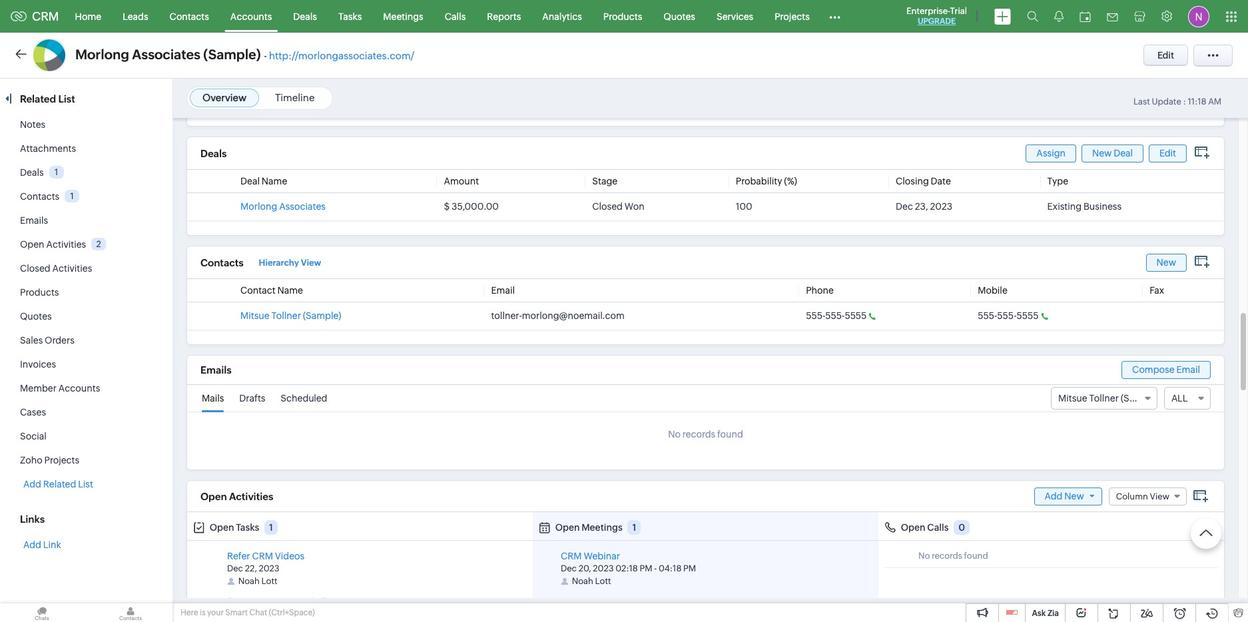 Task type: vqa. For each thing, say whether or not it's contained in the screenshot.


Task type: describe. For each thing, give the bounding box(es) containing it.
1 vertical spatial (sample)
[[303, 310, 341, 321]]

mitsue tollner (sample) link
[[241, 310, 341, 321]]

name for deal name
[[262, 176, 287, 187]]

reports
[[487, 11, 521, 22]]

0 vertical spatial accounts
[[230, 11, 272, 22]]

closing date link
[[896, 176, 951, 187]]

1 horizontal spatial quotes
[[664, 11, 696, 22]]

http://morlongassociates.com/ link
[[269, 50, 415, 61]]

1 vertical spatial tasks
[[236, 522, 259, 533]]

compose
[[1133, 364, 1175, 375]]

hierarchy view link
[[259, 254, 321, 271]]

1 vertical spatial no records found
[[919, 551, 988, 561]]

closed activities link
[[20, 263, 92, 274]]

business
[[1084, 201, 1122, 212]]

ask
[[1032, 609, 1046, 618]]

hierarchy view
[[259, 258, 321, 268]]

0 vertical spatial open activities
[[20, 239, 86, 250]]

35,000.00
[[452, 201, 499, 212]]

dec 23, 2023
[[896, 201, 953, 212]]

stage
[[592, 176, 618, 187]]

signals image
[[1055, 11, 1064, 22]]

smart
[[225, 608, 248, 618]]

0 horizontal spatial :
[[305, 596, 308, 607]]

0 vertical spatial calls
[[445, 11, 466, 22]]

emails link
[[20, 215, 48, 226]]

search image
[[1027, 11, 1039, 22]]

(%)
[[784, 176, 797, 187]]

mitsue tollner (sample) inside mitsue tollner (sample) field
[[1059, 393, 1160, 404]]

create menu image
[[995, 8, 1011, 24]]

crm webinar dec 20, 2023 02:18 pm - 04:18 pm
[[561, 551, 696, 574]]

status
[[227, 596, 255, 607]]

0 vertical spatial contacts link
[[159, 0, 220, 32]]

0 vertical spatial contacts
[[170, 11, 209, 22]]

analytics
[[543, 11, 582, 22]]

morlong for morlong associates
[[241, 201, 277, 212]]

attachments link
[[20, 143, 76, 154]]

refer crm videos link
[[227, 551, 305, 562]]

update
[[1152, 97, 1182, 107]]

link
[[43, 540, 61, 550]]

deal name
[[241, 176, 287, 187]]

1 vertical spatial email
[[1177, 364, 1201, 375]]

timeline
[[275, 92, 315, 103]]

add for add new
[[1045, 491, 1063, 501]]

services
[[717, 11, 754, 22]]

zoho projects
[[20, 455, 79, 466]]

1 vertical spatial related
[[43, 479, 76, 490]]

1 vertical spatial accounts
[[58, 383, 100, 394]]

hierarchy
[[259, 258, 299, 268]]

mobile link
[[978, 285, 1008, 296]]

1 vertical spatial emails
[[201, 365, 232, 376]]

notes
[[20, 119, 45, 130]]

0 vertical spatial tollner
[[271, 310, 301, 321]]

1 vertical spatial calls
[[928, 522, 949, 533]]

- inside crm webinar dec 20, 2023 02:18 pm - 04:18 pm
[[654, 564, 657, 574]]

0 vertical spatial list
[[58, 93, 75, 105]]

amount link
[[444, 176, 479, 187]]

open down emails link
[[20, 239, 44, 250]]

dec inside refer crm videos dec 22, 2023
[[227, 564, 243, 574]]

closed activities
[[20, 263, 92, 274]]

closed for closed activities
[[20, 263, 50, 274]]

new deal
[[1093, 148, 1133, 158]]

here is your smart chat (ctrl+space)
[[181, 608, 315, 618]]

overview link
[[203, 92, 247, 103]]

closed for closed won
[[592, 201, 623, 212]]

contact name
[[241, 285, 303, 296]]

sales orders
[[20, 335, 74, 346]]

calendar image
[[1080, 11, 1091, 22]]

enterprise-trial upgrade
[[907, 6, 967, 26]]

new for new deal
[[1093, 148, 1112, 158]]

videos
[[275, 551, 305, 562]]

1 vertical spatial records
[[932, 551, 963, 561]]

0 vertical spatial tasks
[[338, 11, 362, 22]]

associates for morlong associates (sample) - http://morlongassociates.com/
[[132, 47, 201, 62]]

Mitsue Tollner (Sample) field
[[1051, 387, 1160, 410]]

1 vertical spatial list
[[78, 479, 93, 490]]

0 horizontal spatial (sample)
[[203, 47, 261, 62]]

0 horizontal spatial quotes
[[20, 311, 52, 322]]

0 horizontal spatial records
[[683, 429, 716, 440]]

edit link
[[1149, 144, 1187, 162]]

closing date
[[896, 176, 951, 187]]

2 vertical spatial contacts
[[201, 257, 244, 268]]

closed won
[[592, 201, 645, 212]]

mails
[[202, 393, 224, 404]]

scheduled
[[281, 393, 327, 404]]

0 vertical spatial deals link
[[283, 0, 328, 32]]

chats image
[[0, 604, 84, 622]]

1 pm from the left
[[640, 564, 653, 574]]

fax
[[1150, 285, 1165, 296]]

morlong associates (sample) - http://morlongassociates.com/
[[75, 47, 415, 62]]

crm for crm webinar dec 20, 2023 02:18 pm - 04:18 pm
[[561, 551, 582, 562]]

noah for crm webinar
[[572, 576, 594, 586]]

sales
[[20, 335, 43, 346]]

webinar
[[584, 551, 620, 562]]

1 5555 from the left
[[845, 310, 867, 321]]

0 vertical spatial products link
[[593, 0, 653, 32]]

1 up refer crm videos link
[[269, 522, 273, 533]]

am
[[1209, 97, 1222, 107]]

0 horizontal spatial new
[[1065, 491, 1085, 501]]

02:18
[[616, 564, 638, 574]]

2 horizontal spatial 2023
[[930, 201, 953, 212]]

ask zia
[[1032, 609, 1059, 618]]

add new
[[1045, 491, 1085, 501]]

1 down attachments link
[[55, 167, 58, 177]]

mobile
[[978, 285, 1008, 296]]

meetings inside meetings "link"
[[383, 11, 424, 22]]

lott for refer crm videos
[[262, 576, 278, 586]]

refer
[[227, 551, 250, 562]]

here
[[181, 608, 198, 618]]

crm for crm
[[32, 9, 59, 23]]

2023 inside refer crm videos dec 22, 2023
[[259, 564, 280, 574]]

column
[[1116, 491, 1149, 501]]

0 horizontal spatial no records found
[[668, 429, 743, 440]]

1 horizontal spatial deal
[[1114, 148, 1133, 158]]

0 horizontal spatial products link
[[20, 287, 59, 298]]

0 vertical spatial related
[[20, 93, 56, 105]]

(sample) inside field
[[1121, 393, 1160, 404]]

1 vertical spatial no
[[919, 551, 930, 561]]

social
[[20, 431, 46, 442]]

2 horizontal spatial deals
[[293, 11, 317, 22]]

0 horizontal spatial no
[[668, 429, 681, 440]]

open up crm webinar link
[[555, 522, 580, 533]]

zoho
[[20, 455, 42, 466]]

your
[[207, 608, 224, 618]]

2 555- from the left
[[826, 310, 845, 321]]

1 horizontal spatial projects
[[775, 11, 810, 22]]

0 horizontal spatial deals link
[[20, 167, 44, 178]]

2 vertical spatial activities
[[229, 491, 273, 502]]

0 horizontal spatial email
[[491, 285, 515, 296]]

noah lott for refer crm videos
[[238, 576, 278, 586]]

edit button
[[1144, 45, 1189, 66]]

1 vertical spatial contacts link
[[20, 191, 59, 202]]

1 vertical spatial edit
[[1160, 148, 1177, 158]]

1 vertical spatial found
[[964, 551, 988, 561]]

closing
[[896, 176, 929, 187]]

invoices
[[20, 359, 56, 370]]

member accounts link
[[20, 383, 100, 394]]

- inside morlong associates (sample) - http://morlongassociates.com/
[[264, 50, 267, 61]]

0 horizontal spatial products
[[20, 287, 59, 298]]

11:18
[[1188, 97, 1207, 107]]

projects link
[[764, 0, 821, 32]]

existing business
[[1048, 201, 1122, 212]]

23,
[[915, 201, 929, 212]]

phone link
[[806, 285, 834, 296]]

new link
[[1146, 254, 1187, 271]]

0 vertical spatial mitsue
[[241, 310, 270, 321]]

Column View field
[[1109, 487, 1187, 505]]

2
[[96, 239, 101, 249]]

0 vertical spatial mitsue tollner (sample)
[[241, 310, 341, 321]]

tollner-
[[491, 310, 522, 321]]

type link
[[1048, 176, 1069, 187]]

mails element
[[1099, 1, 1127, 32]]



Task type: locate. For each thing, give the bounding box(es) containing it.
activities up open tasks
[[229, 491, 273, 502]]

pm right 04:18
[[684, 564, 696, 574]]

edit
[[1158, 50, 1175, 61], [1160, 148, 1177, 158]]

morlong@noemail.com
[[522, 310, 625, 321]]

1 horizontal spatial contacts link
[[159, 0, 220, 32]]

tollner-morlong@noemail.com
[[491, 310, 625, 321]]

pm right "02:18"
[[640, 564, 653, 574]]

dec inside crm webinar dec 20, 2023 02:18 pm - 04:18 pm
[[561, 564, 577, 574]]

edit inside button
[[1158, 50, 1175, 61]]

noah for refer crm videos
[[238, 576, 260, 586]]

1 horizontal spatial associates
[[279, 201, 326, 212]]

0 vertical spatial found
[[718, 429, 743, 440]]

1 horizontal spatial closed
[[592, 201, 623, 212]]

crm link
[[11, 9, 59, 23]]

2 555-555-5555 from the left
[[978, 310, 1039, 321]]

add for add link
[[23, 540, 41, 550]]

1 horizontal spatial quotes link
[[653, 0, 706, 32]]

2 horizontal spatial (sample)
[[1121, 393, 1160, 404]]

related down zoho projects link at the left bottom
[[43, 479, 76, 490]]

mitsue tollner (sample) down the compose
[[1059, 393, 1160, 404]]

0 horizontal spatial crm
[[32, 9, 59, 23]]

1 horizontal spatial meetings
[[582, 522, 623, 533]]

crm webinar link
[[561, 551, 620, 562]]

2023 inside crm webinar dec 20, 2023 02:18 pm - 04:18 pm
[[593, 564, 614, 574]]

1 horizontal spatial calls
[[928, 522, 949, 533]]

email up tollner- on the left
[[491, 285, 515, 296]]

555-555-5555 down mobile link
[[978, 310, 1039, 321]]

1 noah lott from the left
[[238, 576, 278, 586]]

0 vertical spatial no records found
[[668, 429, 743, 440]]

related up the notes
[[20, 93, 56, 105]]

1 vertical spatial contacts
[[20, 191, 59, 202]]

(ctrl+space)
[[269, 608, 315, 618]]

cases
[[20, 407, 46, 418]]

1 vertical spatial morlong
[[241, 201, 277, 212]]

0 horizontal spatial quotes link
[[20, 311, 52, 322]]

projects left other modules field
[[775, 11, 810, 22]]

quotes link
[[653, 0, 706, 32], [20, 311, 52, 322]]

555-
[[806, 310, 826, 321], [826, 310, 845, 321], [978, 310, 998, 321], [998, 310, 1017, 321]]

tollner
[[271, 310, 301, 321], [1090, 393, 1119, 404]]

0 horizontal spatial calls
[[445, 11, 466, 22]]

noah lott down 20,
[[572, 576, 611, 586]]

1 horizontal spatial open activities
[[201, 491, 273, 502]]

products right analytics
[[604, 11, 642, 22]]

products down closed activities
[[20, 287, 59, 298]]

1
[[55, 167, 58, 177], [70, 191, 74, 201], [269, 522, 273, 533], [633, 522, 637, 533]]

calls left the reports link
[[445, 11, 466, 22]]

open tasks
[[210, 522, 259, 533]]

crm up 20,
[[561, 551, 582, 562]]

accounts link
[[220, 0, 283, 32]]

2023
[[930, 201, 953, 212], [259, 564, 280, 574], [593, 564, 614, 574]]

projects up the add related list
[[44, 455, 79, 466]]

morlong down home
[[75, 47, 129, 62]]

open up open tasks
[[201, 491, 227, 502]]

mitsue
[[241, 310, 270, 321], [1059, 393, 1088, 404]]

tasks up 'http://morlongassociates.com/'
[[338, 11, 362, 22]]

calls left 0
[[928, 522, 949, 533]]

1 horizontal spatial (sample)
[[303, 310, 341, 321]]

3 555- from the left
[[978, 310, 998, 321]]

tasks link
[[328, 0, 373, 32]]

signals element
[[1047, 0, 1072, 33]]

view inside field
[[1150, 491, 1170, 501]]

view for hierarchy view
[[301, 258, 321, 268]]

noah down 20,
[[572, 576, 594, 586]]

search element
[[1019, 0, 1047, 33]]

contacts up contact
[[201, 257, 244, 268]]

1 vertical spatial deal
[[241, 176, 260, 187]]

no
[[668, 429, 681, 440], [919, 551, 930, 561]]

products link right analytics
[[593, 0, 653, 32]]

lott for crm webinar
[[595, 576, 611, 586]]

(sample) down contact name link
[[303, 310, 341, 321]]

open calls
[[901, 522, 949, 533]]

1 vertical spatial mitsue
[[1059, 393, 1088, 404]]

1 vertical spatial deals
[[201, 148, 227, 159]]

- down accounts link
[[264, 50, 267, 61]]

0 horizontal spatial projects
[[44, 455, 79, 466]]

deals left tasks link
[[293, 11, 317, 22]]

0 vertical spatial :
[[1184, 97, 1186, 107]]

2 lott from the left
[[595, 576, 611, 586]]

dec down refer
[[227, 564, 243, 574]]

open left 0
[[901, 522, 926, 533]]

related
[[20, 93, 56, 105], [43, 479, 76, 490]]

view right the column
[[1150, 491, 1170, 501]]

deal up morlong associates
[[241, 176, 260, 187]]

probability (%)
[[736, 176, 797, 187]]

orders
[[45, 335, 74, 346]]

tasks
[[338, 11, 362, 22], [236, 522, 259, 533]]

1 up open activities link
[[70, 191, 74, 201]]

100
[[736, 201, 753, 212]]

1 vertical spatial quotes link
[[20, 311, 52, 322]]

member
[[20, 383, 57, 394]]

http://morlongassociates.com/
[[269, 50, 415, 61]]

email up all field
[[1177, 364, 1201, 375]]

sales orders link
[[20, 335, 74, 346]]

closed down open activities link
[[20, 263, 50, 274]]

2023 right 23,
[[930, 201, 953, 212]]

mitsue tollner (sample)
[[241, 310, 341, 321], [1059, 393, 1160, 404]]

0 horizontal spatial deal
[[241, 176, 260, 187]]

associates down deal name
[[279, 201, 326, 212]]

column view
[[1116, 491, 1170, 501]]

2023 down 'webinar'
[[593, 564, 614, 574]]

view
[[301, 258, 321, 268], [1150, 491, 1170, 501]]

quotes up sales
[[20, 311, 52, 322]]

2 pm from the left
[[684, 564, 696, 574]]

1 555-555-5555 from the left
[[806, 310, 867, 321]]

no records found
[[668, 429, 743, 440], [919, 551, 988, 561]]

contacts image
[[89, 604, 173, 622]]

1 vertical spatial :
[[305, 596, 308, 607]]

1 lott from the left
[[262, 576, 278, 586]]

assign
[[1037, 148, 1066, 158]]

dec left 23,
[[896, 201, 913, 212]]

contact name link
[[241, 285, 303, 296]]

crm inside crm webinar dec 20, 2023 02:18 pm - 04:18 pm
[[561, 551, 582, 562]]

crm inside refer crm videos dec 22, 2023
[[252, 551, 273, 562]]

open meetings
[[555, 522, 623, 533]]

related list
[[20, 93, 77, 105]]

1 horizontal spatial pm
[[684, 564, 696, 574]]

1 vertical spatial meetings
[[582, 522, 623, 533]]

accounts
[[230, 11, 272, 22], [58, 383, 100, 394]]

1 horizontal spatial products
[[604, 11, 642, 22]]

0 horizontal spatial -
[[264, 50, 267, 61]]

contacts right leads 'link'
[[170, 11, 209, 22]]

2 vertical spatial new
[[1065, 491, 1085, 501]]

open activities up closed activities link
[[20, 239, 86, 250]]

dec left 20,
[[561, 564, 577, 574]]

2 horizontal spatial dec
[[896, 201, 913, 212]]

0 horizontal spatial tasks
[[236, 522, 259, 533]]

0 horizontal spatial found
[[718, 429, 743, 440]]

0 horizontal spatial list
[[58, 93, 75, 105]]

edit up update
[[1158, 50, 1175, 61]]

list
[[58, 93, 75, 105], [78, 479, 93, 490]]

mitsue tollner (sample) down contact name link
[[241, 310, 341, 321]]

deals link up 'http://morlongassociates.com/'
[[283, 0, 328, 32]]

leads
[[123, 11, 148, 22]]

1 horizontal spatial deals
[[201, 148, 227, 159]]

new right the assign
[[1093, 148, 1112, 158]]

view for column view
[[1150, 491, 1170, 501]]

0 vertical spatial quotes link
[[653, 0, 706, 32]]

morlong
[[75, 47, 129, 62], [241, 201, 277, 212]]

1 vertical spatial deals link
[[20, 167, 44, 178]]

contacts up emails link
[[20, 191, 59, 202]]

04:18
[[659, 564, 682, 574]]

activities for open activities link
[[46, 239, 86, 250]]

0 horizontal spatial noah lott
[[238, 576, 278, 586]]

noah lott down 22,
[[238, 576, 278, 586]]

morlong down deal name link
[[241, 201, 277, 212]]

profile element
[[1181, 0, 1218, 32]]

2 vertical spatial deals
[[20, 167, 44, 178]]

new for new
[[1157, 257, 1177, 268]]

1 noah from the left
[[238, 576, 260, 586]]

- left 04:18
[[654, 564, 657, 574]]

emails up open activities link
[[20, 215, 48, 226]]

deals down attachments link
[[20, 167, 44, 178]]

mails image
[[1107, 13, 1119, 21]]

lott down 'webinar'
[[595, 576, 611, 586]]

0 vertical spatial edit
[[1158, 50, 1175, 61]]

name up the mitsue tollner (sample) link at the left of page
[[277, 285, 303, 296]]

morlong associates
[[241, 201, 326, 212]]

1 horizontal spatial list
[[78, 479, 93, 490]]

new left the column
[[1065, 491, 1085, 501]]

services link
[[706, 0, 764, 32]]

1 horizontal spatial deals link
[[283, 0, 328, 32]]

20,
[[579, 564, 591, 574]]

1 vertical spatial -
[[654, 564, 657, 574]]

0 horizontal spatial open activities
[[20, 239, 86, 250]]

create menu element
[[987, 0, 1019, 32]]

associates down leads
[[132, 47, 201, 62]]

last
[[1134, 97, 1150, 107]]

0 vertical spatial quotes
[[664, 11, 696, 22]]

date
[[931, 176, 951, 187]]

lott down refer crm videos dec 22, 2023
[[262, 576, 278, 586]]

2 horizontal spatial new
[[1157, 257, 1177, 268]]

1 vertical spatial open activities
[[201, 491, 273, 502]]

activities for closed activities link
[[52, 263, 92, 274]]

new up fax in the right top of the page
[[1157, 257, 1177, 268]]

deals
[[293, 11, 317, 22], [201, 148, 227, 159], [20, 167, 44, 178]]

notes link
[[20, 119, 45, 130]]

1 horizontal spatial lott
[[595, 576, 611, 586]]

1 horizontal spatial view
[[1150, 491, 1170, 501]]

existing
[[1048, 201, 1082, 212]]

stage link
[[592, 176, 618, 187]]

overview
[[203, 92, 247, 103]]

all
[[1172, 393, 1188, 404]]

dec
[[896, 201, 913, 212], [227, 564, 243, 574], [561, 564, 577, 574]]

2 noah lott from the left
[[572, 576, 611, 586]]

open up refer
[[210, 522, 234, 533]]

$
[[444, 201, 450, 212]]

timeline link
[[275, 92, 315, 103]]

555-555-5555 down "phone"
[[806, 310, 867, 321]]

type
[[1048, 176, 1069, 187]]

0 vertical spatial new
[[1093, 148, 1112, 158]]

name for contact name
[[277, 285, 303, 296]]

assign link
[[1026, 144, 1077, 162]]

1 horizontal spatial tollner
[[1090, 393, 1119, 404]]

attachments
[[20, 143, 76, 154]]

(sample) down the compose
[[1121, 393, 1160, 404]]

meetings link
[[373, 0, 434, 32]]

accounts up morlong associates (sample) - http://morlongassociates.com/
[[230, 11, 272, 22]]

(sample) down accounts link
[[203, 47, 261, 62]]

list down zoho projects
[[78, 479, 93, 490]]

1 vertical spatial view
[[1150, 491, 1170, 501]]

open activities
[[20, 239, 86, 250], [201, 491, 273, 502]]

contacts
[[170, 11, 209, 22], [20, 191, 59, 202], [201, 257, 244, 268]]

0 horizontal spatial morlong
[[75, 47, 129, 62]]

probability (%) link
[[736, 176, 797, 187]]

contacts link right leads
[[159, 0, 220, 32]]

: left in
[[305, 596, 308, 607]]

0 horizontal spatial 555-555-5555
[[806, 310, 867, 321]]

0 vertical spatial deal
[[1114, 148, 1133, 158]]

0 vertical spatial (sample)
[[203, 47, 261, 62]]

1 vertical spatial new
[[1157, 257, 1177, 268]]

accounts right member on the left bottom
[[58, 383, 100, 394]]

meetings
[[383, 11, 424, 22], [582, 522, 623, 533]]

quotes link up sales
[[20, 311, 52, 322]]

tasks up refer
[[236, 522, 259, 533]]

fax link
[[1150, 285, 1165, 296]]

profile image
[[1189, 6, 1210, 27]]

0 horizontal spatial dec
[[227, 564, 243, 574]]

links
[[20, 514, 45, 525]]

0 horizontal spatial emails
[[20, 215, 48, 226]]

add for add related list
[[23, 479, 41, 490]]

0 vertical spatial deals
[[293, 11, 317, 22]]

2023 down refer crm videos link
[[259, 564, 280, 574]]

activities down open activities link
[[52, 263, 92, 274]]

1 vertical spatial tollner
[[1090, 393, 1119, 404]]

0 horizontal spatial accounts
[[58, 383, 100, 394]]

1 horizontal spatial noah
[[572, 576, 594, 586]]

associates for morlong associates
[[279, 201, 326, 212]]

1 horizontal spatial 555-555-5555
[[978, 310, 1039, 321]]

associates
[[132, 47, 201, 62], [279, 201, 326, 212]]

1 up crm webinar dec 20, 2023 02:18 pm - 04:18 pm
[[633, 522, 637, 533]]

upgrade
[[918, 17, 956, 26]]

deal left edit link
[[1114, 148, 1133, 158]]

mitsue inside field
[[1059, 393, 1088, 404]]

1 horizontal spatial no
[[919, 551, 930, 561]]

contacts link up emails link
[[20, 191, 59, 202]]

products link
[[593, 0, 653, 32], [20, 287, 59, 298]]

meetings up 'webinar'
[[582, 522, 623, 533]]

Other Modules field
[[821, 6, 849, 27]]

closed down stage at left
[[592, 201, 623, 212]]

activities up closed activities link
[[46, 239, 86, 250]]

0 horizontal spatial closed
[[20, 263, 50, 274]]

products link down closed activities
[[20, 287, 59, 298]]

1 horizontal spatial no records found
[[919, 551, 988, 561]]

in
[[312, 596, 320, 607]]

2 5555 from the left
[[1017, 310, 1039, 321]]

0 horizontal spatial noah
[[238, 576, 260, 586]]

0 vertical spatial projects
[[775, 11, 810, 22]]

add link
[[23, 540, 61, 550]]

1 horizontal spatial :
[[1184, 97, 1186, 107]]

crm left home link
[[32, 9, 59, 23]]

0 vertical spatial no
[[668, 429, 681, 440]]

meetings left "calls" link
[[383, 11, 424, 22]]

5555
[[845, 310, 867, 321], [1017, 310, 1039, 321]]

tollner inside field
[[1090, 393, 1119, 404]]

quotes link left services
[[653, 0, 706, 32]]

2 noah from the left
[[572, 576, 594, 586]]

list up attachments link
[[58, 93, 75, 105]]

noah lott for crm webinar
[[572, 576, 611, 586]]

open activities up open tasks
[[201, 491, 273, 502]]

1 555- from the left
[[806, 310, 826, 321]]

edit down update
[[1160, 148, 1177, 158]]

deals down overview
[[201, 148, 227, 159]]

name up morlong associates
[[262, 176, 287, 187]]

view right hierarchy
[[301, 258, 321, 268]]

noah down 22,
[[238, 576, 260, 586]]

morlong for morlong associates (sample) - http://morlongassociates.com/
[[75, 47, 129, 62]]

crm up 22,
[[252, 551, 273, 562]]

1 vertical spatial add
[[1045, 491, 1063, 501]]

social link
[[20, 431, 46, 442]]

emails up mails
[[201, 365, 232, 376]]

quotes left services link
[[664, 11, 696, 22]]

4 555- from the left
[[998, 310, 1017, 321]]

ALL field
[[1165, 387, 1211, 410]]

deals link down attachments link
[[20, 167, 44, 178]]

: left 11:18
[[1184, 97, 1186, 107]]

0 horizontal spatial lott
[[262, 576, 278, 586]]

is
[[200, 608, 206, 618]]

zia
[[1048, 609, 1059, 618]]

home
[[75, 11, 101, 22]]

email
[[491, 285, 515, 296], [1177, 364, 1201, 375]]

new deal link
[[1082, 144, 1144, 162]]

1 horizontal spatial email
[[1177, 364, 1201, 375]]

noah
[[238, 576, 260, 586], [572, 576, 594, 586]]

records
[[683, 429, 716, 440], [932, 551, 963, 561]]

1 horizontal spatial 2023
[[593, 564, 614, 574]]



